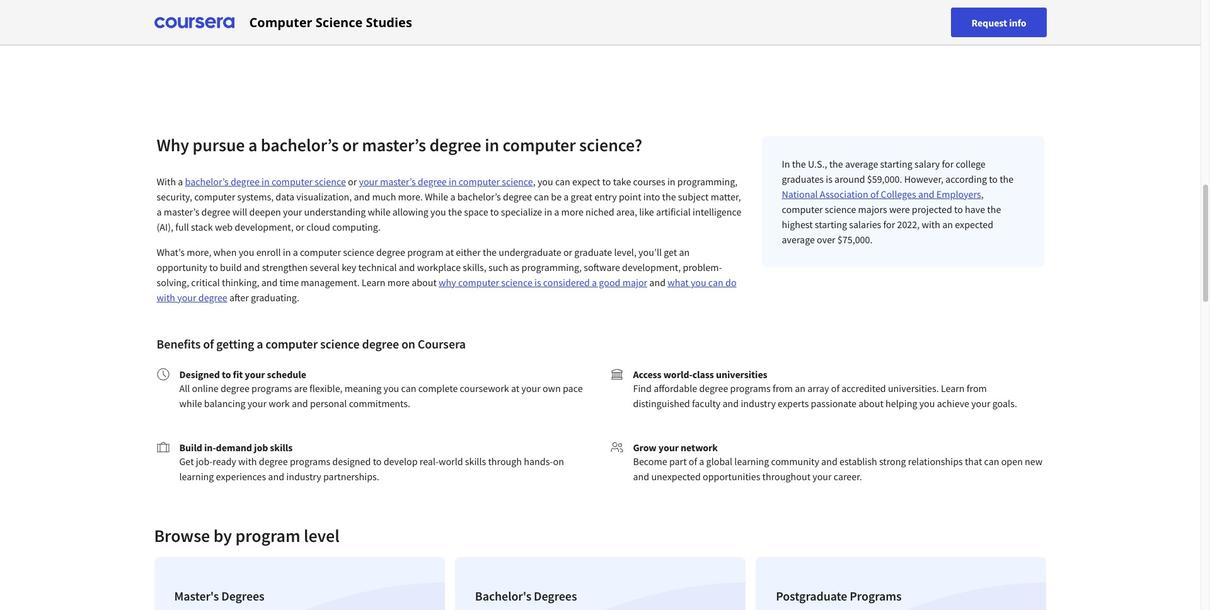 Task type: vqa. For each thing, say whether or not it's contained in the screenshot.
B
no



Task type: locate. For each thing, give the bounding box(es) containing it.
development, inside what's more, when you enroll in a computer science degree program at either the undergraduate or graduate level, you'll get an opportunity to build and strengthen several key technical and workplace skills, such as programming, software development, problem- solving, critical thinking, and time management. learn more about
[[622, 261, 681, 274]]

at right the coursework
[[511, 382, 520, 395]]

, inside , computer science majors were projected to have the highest starting salaries for 2022, with an expected average over $75,000.
[[982, 188, 984, 201]]

0 horizontal spatial more
[[388, 276, 410, 289]]

while down much
[[368, 206, 391, 218]]

to down employers
[[955, 203, 964, 216]]

as
[[511, 261, 520, 274]]

2 vertical spatial master's
[[164, 206, 199, 218]]

become
[[633, 455, 668, 468]]

with up experiences
[[238, 455, 257, 468]]

or left cloud
[[296, 221, 305, 233]]

1 horizontal spatial from
[[967, 382, 987, 395]]

programming, up the subject
[[678, 175, 738, 188]]

1 horizontal spatial while
[[368, 206, 391, 218]]

open
[[1002, 455, 1023, 468]]

1 horizontal spatial more
[[562, 206, 584, 218]]

can
[[556, 175, 571, 188], [534, 190, 549, 203], [709, 276, 724, 289], [401, 382, 417, 395], [985, 455, 1000, 468]]

0 horizontal spatial skills
[[270, 441, 293, 454]]

0 vertical spatial bachelor's
[[261, 134, 339, 156]]

and up graduating.
[[261, 276, 278, 289]]

to inside , computer science majors were projected to have the highest starting salaries for 2022, with an expected average over $75,000.
[[955, 203, 964, 216]]

experiences
[[216, 470, 266, 483]]

science up the specialize
[[502, 175, 533, 188]]

program
[[407, 246, 444, 259], [236, 525, 300, 547]]

work
[[269, 397, 290, 410]]

0 horizontal spatial degrees
[[222, 588, 265, 604]]

what you can do with your degree
[[157, 276, 737, 304]]

list
[[149, 552, 1052, 610]]

or left graduate
[[564, 246, 573, 259]]

an right the get
[[679, 246, 690, 259]]

0 vertical spatial learning
[[735, 455, 770, 468]]

you inside 'access world-class universities find affordable degree programs from an array of accredited universities. learn from distinguished faculty and industry experts passionate about helping you achieve your goals.'
[[920, 397, 936, 410]]

0 horizontal spatial development,
[[235, 221, 294, 233]]

, inside , you can expect to take courses in programming, security, computer systems, data visualization, and much more. while a bachelor's degree can be a great entry point into the subject matter, a master's degree will deepen your understanding while allowing you the space to specialize in a more niched area, like artificial intelligence (ai), full stack web development, or cloud computing.
[[533, 175, 536, 188]]

1 vertical spatial is
[[535, 276, 542, 289]]

1 horizontal spatial programming,
[[678, 175, 738, 188]]

0 horizontal spatial is
[[535, 276, 542, 289]]

science
[[316, 14, 363, 31]]

you inside what you can do with your degree
[[691, 276, 707, 289]]

2 vertical spatial bachelor's
[[458, 190, 501, 203]]

programs inside 'access world-class universities find affordable degree programs from an array of accredited universities. learn from distinguished faculty and industry experts passionate about helping you achieve your goals.'
[[731, 382, 771, 395]]

postgraduate programs
[[776, 588, 902, 604]]

degree inside what's more, when you enroll in a computer science degree program at either the undergraduate or graduate level, you'll get an opportunity to build and strengthen several key technical and workplace skills, such as programming, software development, problem- solving, critical thinking, and time management. learn more about
[[376, 246, 405, 259]]

industry
[[741, 397, 776, 410], [286, 470, 321, 483]]

1 horizontal spatial ,
[[982, 188, 984, 201]]

own
[[543, 382, 561, 395]]

access
[[633, 368, 662, 381]]

1 vertical spatial program
[[236, 525, 300, 547]]

level
[[304, 525, 340, 547]]

and down 'become'
[[633, 470, 650, 483]]

1 vertical spatial at
[[511, 382, 520, 395]]

science down as
[[502, 276, 533, 289]]

why
[[157, 134, 189, 156]]

2 from from the left
[[967, 382, 987, 395]]

learning up opportunities
[[735, 455, 770, 468]]

degree down fit at left bottom
[[221, 382, 250, 395]]

average up around
[[846, 158, 879, 170]]

computer inside , you can expect to take courses in programming, security, computer systems, data visualization, and much more. while a bachelor's degree can be a great entry point into the subject matter, a master's degree will deepen your understanding while allowing you the space to specialize in a more niched area, like artificial intelligence (ai), full stack web development, or cloud computing.
[[194, 190, 235, 203]]

either
[[456, 246, 481, 259]]

list containing master's degrees
[[149, 552, 1052, 610]]

in-
[[204, 441, 216, 454]]

to right space
[[490, 206, 499, 218]]

, up the specialize
[[533, 175, 536, 188]]

1 horizontal spatial learning
[[735, 455, 770, 468]]

learning down job-
[[179, 470, 214, 483]]

1 vertical spatial development,
[[622, 261, 681, 274]]

is
[[826, 173, 833, 185], [535, 276, 542, 289]]

computer up 'data'
[[272, 175, 313, 188]]

1 vertical spatial with
[[157, 291, 175, 304]]

demand
[[216, 441, 252, 454]]

you down universities.
[[920, 397, 936, 410]]

with down solving,
[[157, 291, 175, 304]]

program inside what's more, when you enroll in a computer science degree program at either the undergraduate or graduate level, you'll get an opportunity to build and strengthen several key technical and workplace skills, such as programming, software development, problem- solving, critical thinking, and time management. learn more about
[[407, 246, 444, 259]]

and inside build in-demand job skills get job-ready with degree programs designed to develop real-world skills through hands-on learning experiences and industry partnerships.
[[268, 470, 284, 483]]

master's up more.
[[380, 175, 416, 188]]

designed to fit your schedule all online degree programs are flexible, meaning you can complete coursework at your own pace while balancing your work and personal commitments.
[[179, 368, 583, 410]]

your down 'data'
[[283, 206, 302, 218]]

1 vertical spatial average
[[782, 233, 815, 246]]

1 vertical spatial master's
[[380, 175, 416, 188]]

about down the workplace
[[412, 276, 437, 289]]

0 horizontal spatial an
[[679, 246, 690, 259]]

bachelor's degree in computer science link
[[185, 175, 346, 188]]

pace
[[563, 382, 583, 395]]

with inside what you can do with your degree
[[157, 291, 175, 304]]

2 degrees from the left
[[534, 588, 577, 604]]

u.s.,
[[808, 158, 828, 170]]

designed
[[333, 455, 371, 468]]

what
[[668, 276, 689, 289]]

0 vertical spatial with
[[922, 218, 941, 231]]

a right the be
[[564, 190, 569, 203]]

1 horizontal spatial learn
[[942, 382, 965, 395]]

18,
[[480, 33, 491, 45]]

industry inside build in-demand job skills get job-ready with degree programs designed to develop real-world skills through hands-on learning experiences and industry partnerships.
[[286, 470, 321, 483]]

science down association
[[825, 203, 857, 216]]

about down the accredited
[[859, 397, 884, 410]]

0 vertical spatial average
[[846, 158, 879, 170]]

you down "while"
[[431, 206, 446, 218]]

degree up systems,
[[231, 175, 260, 188]]

class
[[693, 368, 714, 381]]

from up achieve
[[967, 382, 987, 395]]

0 horizontal spatial while
[[179, 397, 202, 410]]

master's up full
[[164, 206, 199, 218]]

can up the be
[[556, 175, 571, 188]]

1 vertical spatial on
[[553, 455, 564, 468]]

a right pursue at left
[[248, 134, 257, 156]]

2 vertical spatial an
[[795, 382, 806, 395]]

at
[[446, 246, 454, 259], [511, 382, 520, 395]]

key
[[342, 261, 356, 274]]

december
[[440, 33, 478, 45]]

0 vertical spatial about
[[412, 276, 437, 289]]

is down u.s., at the top of the page
[[826, 173, 833, 185]]

for down were
[[884, 218, 896, 231]]

build
[[179, 441, 202, 454]]

0 vertical spatial while
[[368, 206, 391, 218]]

on right through
[[553, 455, 564, 468]]

about inside what's more, when you enroll in a computer science degree program at either the undergraduate or graduate level, you'll get an opportunity to build and strengthen several key technical and workplace skills, such as programming, software development, problem- solving, critical thinking, and time management. learn more about
[[412, 276, 437, 289]]

what's more, when you enroll in a computer science degree program at either the undergraduate or graduate level, you'll get an opportunity to build and strengthen several key technical and workplace skills, such as programming, software development, problem- solving, critical thinking, and time management. learn more about
[[157, 246, 722, 289]]

about
[[412, 276, 437, 289], [859, 397, 884, 410]]

do
[[726, 276, 737, 289]]

0 horizontal spatial for
[[884, 218, 896, 231]]

industry inside 'access world-class universities find affordable degree programs from an array of accredited universities. learn from distinguished faculty and industry experts passionate about helping you achieve your goals.'
[[741, 397, 776, 410]]

from
[[773, 382, 793, 395], [967, 382, 987, 395]]

0 vertical spatial program
[[407, 246, 444, 259]]

access world-class universities find affordable degree programs from an array of accredited universities. learn from distinguished faculty and industry experts passionate about helping you achieve your goals.
[[633, 368, 1018, 410]]

grow
[[633, 441, 657, 454]]

accredited
[[842, 382, 886, 395]]

on left coursera
[[402, 336, 416, 352]]

0 horizontal spatial with
[[157, 291, 175, 304]]

starting inside in the u.s., the average starting salary for college graduates is around $59,000. however, according to the national association of colleges and employers
[[881, 158, 913, 170]]

your left goals.
[[972, 397, 991, 410]]

college
[[956, 158, 986, 170]]

to right according
[[990, 173, 998, 185]]

the left space
[[448, 206, 462, 218]]

security,
[[157, 190, 192, 203]]

programs left designed
[[290, 455, 331, 468]]

1 horizontal spatial with
[[238, 455, 257, 468]]

1 vertical spatial starting
[[815, 218, 848, 231]]

1 horizontal spatial on
[[553, 455, 564, 468]]

1 vertical spatial an
[[679, 246, 690, 259]]

0 horizontal spatial programming,
[[522, 261, 582, 274]]

you
[[538, 175, 554, 188], [431, 206, 446, 218], [239, 246, 254, 259], [691, 276, 707, 289], [384, 382, 399, 395], [920, 397, 936, 410]]

what's
[[157, 246, 185, 259]]

into
[[644, 190, 660, 203]]

to inside build in-demand job skills get job-ready with degree programs designed to develop real-world skills through hands-on learning experiences and industry partnerships.
[[373, 455, 382, 468]]

0 horizontal spatial learning
[[179, 470, 214, 483]]

degrees right master's
[[222, 588, 265, 604]]

degree inside what you can do with your degree
[[199, 291, 228, 304]]

starting up $59,000.
[[881, 158, 913, 170]]

the right according
[[1000, 173, 1014, 185]]

program right by
[[236, 525, 300, 547]]

1 vertical spatial learning
[[179, 470, 214, 483]]

to
[[990, 173, 998, 185], [603, 175, 611, 188], [955, 203, 964, 216], [490, 206, 499, 218], [209, 261, 218, 274], [222, 368, 231, 381], [373, 455, 382, 468]]

1 horizontal spatial program
[[407, 246, 444, 259]]

0 vertical spatial industry
[[741, 397, 776, 410]]

1 vertical spatial industry
[[286, 470, 321, 483]]

industry down universities
[[741, 397, 776, 410]]

application
[[381, 33, 423, 45]]

to left fit at left bottom
[[222, 368, 231, 381]]

a inside grow your network become part of a global learning community and establish strong relationships that can open new and unexpected opportunities throughout your career.
[[700, 455, 705, 468]]

science inside , computer science majors were projected to have the highest starting salaries for 2022, with an expected average over $75,000.
[[825, 203, 857, 216]]

your up part
[[659, 441, 679, 454]]

, up have
[[982, 188, 984, 201]]

with
[[922, 218, 941, 231], [157, 291, 175, 304], [238, 455, 257, 468]]

0 horizontal spatial average
[[782, 233, 815, 246]]

of up passionate
[[832, 382, 840, 395]]

bachelor's up space
[[458, 190, 501, 203]]

1 horizontal spatial starting
[[881, 158, 913, 170]]

1 horizontal spatial is
[[826, 173, 833, 185]]

when
[[214, 246, 237, 259]]

career.
[[834, 470, 863, 483]]

0 horizontal spatial from
[[773, 382, 793, 395]]

1 horizontal spatial an
[[795, 382, 806, 395]]

with inside build in-demand job skills get job-ready with degree programs designed to develop real-world skills through hands-on learning experiences and industry partnerships.
[[238, 455, 257, 468]]

to up critical
[[209, 261, 218, 274]]

2 horizontal spatial with
[[922, 218, 941, 231]]

0 vertical spatial programming,
[[678, 175, 738, 188]]

to inside in the u.s., the average starting salary for college graduates is around $59,000. however, according to the national association of colleges and employers
[[990, 173, 998, 185]]

0 vertical spatial skills
[[270, 441, 293, 454]]

1 vertical spatial while
[[179, 397, 202, 410]]

1 vertical spatial skills
[[465, 455, 486, 468]]

learn down the technical
[[362, 276, 386, 289]]

$59,000.
[[868, 173, 903, 185]]

while inside , you can expect to take courses in programming, security, computer systems, data visualization, and much more. while a bachelor's degree can be a great entry point into the subject matter, a master's degree will deepen your understanding while allowing you the space to specialize in a more niched area, like artificial intelligence (ai), full stack web development, or cloud computing.
[[368, 206, 391, 218]]

skills right world
[[465, 455, 486, 468]]

1 vertical spatial programming,
[[522, 261, 582, 274]]

1 vertical spatial learn
[[942, 382, 965, 395]]

and down however,
[[919, 188, 935, 201]]

can inside grow your network become part of a global learning community and establish strong relationships that can open new and unexpected opportunities throughout your career.
[[985, 455, 1000, 468]]

0 vertical spatial on
[[402, 336, 416, 352]]

starting up 'over'
[[815, 218, 848, 231]]

of inside in the u.s., the average starting salary for college graduates is around $59,000. however, according to the national association of colleges and employers
[[871, 188, 879, 201]]

a inside what's more, when you enroll in a computer science degree program at either the undergraduate or graduate level, you'll get an opportunity to build and strengthen several key technical and workplace skills, such as programming, software development, problem- solving, critical thinking, and time management. learn more about
[[293, 246, 298, 259]]

1 degrees from the left
[[222, 588, 265, 604]]

1 horizontal spatial about
[[859, 397, 884, 410]]

0 vertical spatial development,
[[235, 221, 294, 233]]

with inside , computer science majors were projected to have the highest starting salaries for 2022, with an expected average over $75,000.
[[922, 218, 941, 231]]

an inside what's more, when you enroll in a computer science degree program at either the undergraduate or graduate level, you'll get an opportunity to build and strengthen several key technical and workplace skills, such as programming, software development, problem- solving, critical thinking, and time management. learn more about
[[679, 246, 690, 259]]

science
[[315, 175, 346, 188], [502, 175, 533, 188], [825, 203, 857, 216], [343, 246, 374, 259], [502, 276, 533, 289], [320, 336, 360, 352]]

2 horizontal spatial an
[[943, 218, 954, 231]]

degrees inside 'link'
[[222, 588, 265, 604]]

0 horizontal spatial at
[[446, 246, 454, 259]]

0 vertical spatial starting
[[881, 158, 913, 170]]

1 horizontal spatial development,
[[622, 261, 681, 274]]

3-
[[283, 33, 290, 45]]

1 horizontal spatial at
[[511, 382, 520, 395]]

a right "while"
[[451, 190, 456, 203]]

1 horizontal spatial average
[[846, 158, 879, 170]]

programming, inside , you can expect to take courses in programming, security, computer systems, data visualization, and much more. while a bachelor's degree can be a great entry point into the subject matter, a master's degree will deepen your understanding while allowing you the space to specialize in a more niched area, like artificial intelligence (ai), full stack web development, or cloud computing.
[[678, 175, 738, 188]]

0 vertical spatial an
[[943, 218, 954, 231]]

0 horizontal spatial ,
[[533, 175, 536, 188]]

to inside designed to fit your schedule all online degree programs are flexible, meaning you can complete coursework at your own pace while balancing your work and personal commitments.
[[222, 368, 231, 381]]

0 vertical spatial is
[[826, 173, 833, 185]]

computer down the national
[[782, 203, 823, 216]]

while down all
[[179, 397, 202, 410]]

degree up the technical
[[376, 246, 405, 259]]

2023
[[492, 33, 510, 45]]

1 vertical spatial for
[[884, 218, 896, 231]]

2 vertical spatial with
[[238, 455, 257, 468]]

thinking,
[[222, 276, 259, 289]]

of inside 'access world-class universities find affordable degree programs from an array of accredited universities. learn from distinguished faculty and industry experts passionate about helping you achieve your goals.'
[[832, 382, 840, 395]]

world-
[[664, 368, 693, 381]]

0 horizontal spatial program
[[236, 525, 300, 547]]

to left develop
[[373, 455, 382, 468]]

much
[[372, 190, 396, 203]]

your inside , you can expect to take courses in programming, security, computer systems, data visualization, and much more. while a bachelor's degree can be a great entry point into the subject matter, a master's degree will deepen your understanding while allowing you the space to specialize in a more niched area, like artificial intelligence (ai), full stack web development, or cloud computing.
[[283, 206, 302, 218]]

subject
[[678, 190, 709, 203]]

birla institute of technology & science, pilani image
[[154, 0, 215, 24]]

or inside what's more, when you enroll in a computer science degree program at either the undergraduate or graduate level, you'll get an opportunity to build and strengthen several key technical and workplace skills, such as programming, software development, problem- solving, critical thinking, and time management. learn more about
[[564, 246, 573, 259]]

and right experiences
[[268, 470, 284, 483]]

1 vertical spatial about
[[859, 397, 884, 410]]

the right u.s., at the top of the page
[[830, 158, 844, 170]]

programming, up why computer science is considered a good major and
[[522, 261, 582, 274]]

master's up much
[[362, 134, 426, 156]]

1 horizontal spatial skills
[[465, 455, 486, 468]]

can inside what you can do with your degree
[[709, 276, 724, 289]]

average inside , computer science majors were projected to have the highest starting salaries for 2022, with an expected average over $75,000.
[[782, 233, 815, 246]]

global
[[707, 455, 733, 468]]

were
[[890, 203, 910, 216]]

bachelor's up bachelor's degree in computer science link
[[261, 134, 339, 156]]

your inside what you can do with your degree
[[177, 291, 196, 304]]

india
[[246, 33, 264, 45]]

0 horizontal spatial bachelor's
[[185, 175, 229, 188]]

degree down critical
[[199, 291, 228, 304]]

1 horizontal spatial industry
[[741, 397, 776, 410]]

1 horizontal spatial for
[[942, 158, 954, 170]]

0 vertical spatial learn
[[362, 276, 386, 289]]

0 vertical spatial at
[[446, 246, 454, 259]]

starting
[[881, 158, 913, 170], [815, 218, 848, 231]]

computer inside , computer science majors were projected to have the highest starting salaries for 2022, with an expected average over $75,000.
[[782, 203, 823, 216]]

more
[[562, 206, 584, 218], [388, 276, 410, 289]]

such
[[489, 261, 509, 274]]

programming, inside what's more, when you enroll in a computer science degree program at either the undergraduate or graduate level, you'll get an opportunity to build and strengthen several key technical and workplace skills, such as programming, software development, problem- solving, critical thinking, and time management. learn more about
[[522, 261, 582, 274]]

, you can expect to take courses in programming, security, computer systems, data visualization, and much more. while a bachelor's degree can be a great entry point into the subject matter, a master's degree will deepen your understanding while allowing you the space to specialize in a more niched area, like artificial intelligence (ai), full stack web development, or cloud computing.
[[157, 175, 742, 233]]

you up "commitments."
[[384, 382, 399, 395]]

degree
[[430, 134, 482, 156], [231, 175, 260, 188], [418, 175, 447, 188], [503, 190, 532, 203], [202, 206, 231, 218], [376, 246, 405, 259], [199, 291, 228, 304], [362, 336, 399, 352], [221, 382, 250, 395], [700, 382, 729, 395], [259, 455, 288, 468]]

development, down deepen
[[235, 221, 294, 233]]

0 horizontal spatial learn
[[362, 276, 386, 289]]

2 horizontal spatial bachelor's
[[458, 190, 501, 203]]

learn inside 'access world-class universities find affordable degree programs from an array of accredited universities. learn from distinguished faculty and industry experts passionate about helping you achieve your goals.'
[[942, 382, 965, 395]]

0 horizontal spatial industry
[[286, 470, 321, 483]]

or up visualization,
[[348, 175, 357, 188]]

network
[[681, 441, 718, 454]]

skills right job
[[270, 441, 293, 454]]

1 horizontal spatial degrees
[[534, 588, 577, 604]]

artificial
[[656, 206, 691, 218]]

an up experts
[[795, 382, 806, 395]]

learn
[[362, 276, 386, 289], [942, 382, 965, 395]]

science up the key
[[343, 246, 374, 259]]

0 horizontal spatial about
[[412, 276, 437, 289]]

learn up achieve
[[942, 382, 965, 395]]

and left much
[[354, 190, 370, 203]]

1 vertical spatial more
[[388, 276, 410, 289]]

can left do
[[709, 276, 724, 289]]

a
[[248, 134, 257, 156], [178, 175, 183, 188], [451, 190, 456, 203], [564, 190, 569, 203], [157, 206, 162, 218], [555, 206, 560, 218], [293, 246, 298, 259], [592, 276, 597, 289], [257, 336, 263, 352], [700, 455, 705, 468]]

from up experts
[[773, 382, 793, 395]]

deepen
[[249, 206, 281, 218]]

0 vertical spatial more
[[562, 206, 584, 218]]

computer up will
[[194, 190, 235, 203]]

0 vertical spatial for
[[942, 158, 954, 170]]

can left the be
[[534, 190, 549, 203]]

more down the technical
[[388, 276, 410, 289]]

0 horizontal spatial starting
[[815, 218, 848, 231]]

programs inside designed to fit your schedule all online degree programs are flexible, meaning you can complete coursework at your own pace while balancing your work and personal commitments.
[[252, 382, 292, 395]]

of
[[871, 188, 879, 201], [203, 336, 214, 352], [832, 382, 840, 395], [689, 455, 698, 468]]

a down network
[[700, 455, 705, 468]]

a up the (ai),
[[157, 206, 162, 218]]



Task type: describe. For each thing, give the bounding box(es) containing it.
in inside what's more, when you enroll in a computer science degree program at either the undergraduate or graduate level, you'll get an opportunity to build and strengthen several key technical and workplace skills, such as programming, software development, problem- solving, critical thinking, and time management. learn more about
[[283, 246, 291, 259]]

more inside , you can expect to take courses in programming, security, computer systems, data visualization, and much more. while a bachelor's degree can be a great entry point into the subject matter, a master's degree will deepen your understanding while allowing you the space to specialize in a more niched area, like artificial intelligence (ai), full stack web development, or cloud computing.
[[562, 206, 584, 218]]

degree up your master's degree in computer science link
[[430, 134, 482, 156]]

about inside 'access world-class universities find affordable degree programs from an array of accredited universities. learn from distinguished faculty and industry experts passionate about helping you achieve your goals.'
[[859, 397, 884, 410]]

niched
[[586, 206, 615, 218]]

programs inside build in-demand job skills get job-ready with degree programs designed to develop real-world skills through hands-on learning experiences and industry partnerships.
[[290, 455, 331, 468]]

for inside , computer science majors were projected to have the highest starting salaries for 2022, with an expected average over $75,000.
[[884, 218, 896, 231]]

universities.
[[889, 382, 939, 395]]

matter,
[[711, 190, 741, 203]]

why computer science is considered a good major link
[[439, 276, 648, 289]]

1 from from the left
[[773, 382, 793, 395]]

and inside , you can expect to take courses in programming, security, computer systems, data visualization, and much more. while a bachelor's degree can be a great entry point into the subject matter, a master's degree will deepen your understanding while allowing you the space to specialize in a more niched area, like artificial intelligence (ai), full stack web development, or cloud computing.
[[354, 190, 370, 203]]

a down the be
[[555, 206, 560, 218]]

computer
[[249, 14, 313, 31]]

, for take
[[533, 175, 536, 188]]

at inside what's more, when you enroll in a computer science degree program at either the undergraduate or graduate level, you'll get an opportunity to build and strengthen several key technical and workplace skills, such as programming, software development, problem- solving, critical thinking, and time management. learn more about
[[446, 246, 454, 259]]

experts
[[778, 397, 809, 410]]

your left the career.
[[813, 470, 832, 483]]

time
[[280, 276, 299, 289]]

or up with a bachelor's degree in computer science or your master's degree in computer science
[[342, 134, 359, 156]]

technical
[[358, 261, 397, 274]]

science up visualization,
[[315, 175, 346, 188]]

complete
[[419, 382, 458, 395]]

(ai),
[[157, 221, 173, 233]]

for inside in the u.s., the average starting salary for college graduates is around $59,000. however, according to the national association of colleges and employers
[[942, 158, 954, 170]]

job
[[254, 441, 268, 454]]

new
[[1025, 455, 1043, 468]]

through
[[488, 455, 522, 468]]

get
[[664, 246, 677, 259]]

computer up schedule at bottom left
[[266, 336, 318, 352]]

more inside what's more, when you enroll in a computer science degree program at either the undergraduate or graduate level, you'll get an opportunity to build and strengthen several key technical and workplace skills, such as programming, software development, problem- solving, critical thinking, and time management. learn more about
[[388, 276, 410, 289]]

request
[[972, 16, 1008, 29]]

national
[[782, 188, 818, 201]]

relationships
[[909, 455, 963, 468]]

getting
[[216, 336, 254, 352]]

management.
[[301, 276, 360, 289]]

national association of colleges and employers link
[[782, 188, 982, 201]]

science inside what's more, when you enroll in a computer science degree program at either the undergraduate or graduate level, you'll get an opportunity to build and strengthen several key technical and workplace skills, such as programming, software development, problem- solving, critical thinking, and time management. learn more about
[[343, 246, 374, 259]]

flexible,
[[310, 382, 343, 395]]

of left getting
[[203, 336, 214, 352]]

a right getting
[[257, 336, 263, 352]]

degree up "while"
[[418, 175, 447, 188]]

strong
[[880, 455, 907, 468]]

learn inside what's more, when you enroll in a computer science degree program at either the undergraduate or graduate level, you'll get an opportunity to build and strengthen several key technical and workplace skills, such as programming, software development, problem- solving, critical thinking, and time management. learn more about
[[362, 276, 386, 289]]

master's inside , you can expect to take courses in programming, security, computer systems, data visualization, and much more. while a bachelor's degree can be a great entry point into the subject matter, a master's degree will deepen your understanding while allowing you the space to specialize in a more niched area, like artificial intelligence (ai), full stack web development, or cloud computing.
[[164, 206, 199, 218]]

according
[[946, 173, 988, 185]]

an inside 'access world-class universities find affordable degree programs from an array of accredited universities. learn from distinguished faculty and industry experts passionate about helping you achieve your goals.'
[[795, 382, 806, 395]]

salaries
[[850, 218, 882, 231]]

english
[[335, 33, 362, 45]]

is inside in the u.s., the average starting salary for college graduates is around $59,000. however, according to the national association of colleges and employers
[[826, 173, 833, 185]]

find
[[633, 382, 652, 395]]

of inside grow your network become part of a global learning community and establish strong relationships that can open new and unexpected opportunities throughout your career.
[[689, 455, 698, 468]]

universities
[[716, 368, 768, 381]]

a right with
[[178, 175, 183, 188]]

faculty
[[692, 397, 721, 410]]

degree up web
[[202, 206, 231, 218]]

, for projected
[[982, 188, 984, 201]]

0 vertical spatial master's
[[362, 134, 426, 156]]

degree inside build in-demand job skills get job-ready with degree programs designed to develop real-world skills through hands-on learning experiences and industry partnerships.
[[259, 455, 288, 468]]

workplace
[[417, 261, 461, 274]]

more,
[[187, 246, 212, 259]]

your inside 'access world-class universities find affordable degree programs from an array of accredited universities. learn from distinguished faculty and industry experts passionate about helping you achieve your goals.'
[[972, 397, 991, 410]]

the right in
[[792, 158, 806, 170]]

computer inside what's more, when you enroll in a computer science degree program at either the undergraduate or graduate level, you'll get an opportunity to build and strengthen several key technical and workplace skills, such as programming, software development, problem- solving, critical thinking, and time management. learn more about
[[300, 246, 341, 259]]

application due december 18, 2023
[[381, 33, 510, 45]]

you up the be
[[538, 175, 554, 188]]

development, inside , you can expect to take courses in programming, security, computer systems, data visualization, and much more. while a bachelor's degree can be a great entry point into the subject matter, a master's degree will deepen your understanding while allowing you the space to specialize in a more niched area, like artificial intelligence (ai), full stack web development, or cloud computing.
[[235, 221, 294, 233]]

enroll
[[256, 246, 281, 259]]

problem-
[[683, 261, 722, 274]]

majors
[[859, 203, 888, 216]]

degree up the specialize
[[503, 190, 532, 203]]

why
[[439, 276, 456, 289]]

personal
[[310, 397, 347, 410]]

to inside what's more, when you enroll in a computer science degree program at either the undergraduate or graduate level, you'll get an opportunity to build and strengthen several key technical and workplace skills, such as programming, software development, problem- solving, critical thinking, and time management. learn more about
[[209, 261, 218, 274]]

can inside designed to fit your schedule all online degree programs are flexible, meaning you can complete coursework at your own pace while balancing your work and personal commitments.
[[401, 382, 417, 395]]

0 horizontal spatial on
[[402, 336, 416, 352]]

an inside , computer science majors were projected to have the highest starting salaries for 2022, with an expected average over $75,000.
[[943, 218, 954, 231]]

bachelor's degrees
[[475, 588, 577, 604]]

all
[[179, 382, 190, 395]]

like
[[640, 206, 654, 218]]

job-
[[196, 455, 213, 468]]

1 vertical spatial bachelor's
[[185, 175, 229, 188]]

and right the technical
[[399, 261, 415, 274]]

balancing
[[204, 397, 246, 410]]

your left the work
[[248, 397, 267, 410]]

specialize
[[501, 206, 543, 218]]

be
[[551, 190, 562, 203]]

highest
[[782, 218, 813, 231]]

your master's degree in computer science link
[[359, 175, 533, 188]]

average inside in the u.s., the average starting salary for college graduates is around $59,000. however, according to the national association of colleges and employers
[[846, 158, 879, 170]]

$75,000.
[[838, 233, 873, 246]]

the inside what's more, when you enroll in a computer science degree program at either the undergraduate or graduate level, you'll get an opportunity to build and strengthen several key technical and workplace skills, such as programming, software development, problem- solving, critical thinking, and time management. learn more about
[[483, 246, 497, 259]]

the inside , computer science majors were projected to have the highest starting salaries for 2022, with an expected average over $75,000.
[[988, 203, 1002, 216]]

computer down skills,
[[458, 276, 500, 289]]

on inside build in-demand job skills get job-ready with degree programs designed to develop real-world skills through hands-on learning experiences and industry partnerships.
[[553, 455, 564, 468]]

while inside designed to fit your schedule all online degree programs are flexible, meaning you can complete coursework at your own pace while balancing your work and personal commitments.
[[179, 397, 202, 410]]

designed
[[179, 368, 220, 381]]

schedule
[[267, 368, 306, 381]]

after graduating.
[[228, 291, 299, 304]]

and up 'thinking,'
[[244, 261, 260, 274]]

postgraduate
[[776, 588, 848, 604]]

learning inside build in-demand job skills get job-ready with degree programs designed to develop real-world skills through hands-on learning experiences and industry partnerships.
[[179, 470, 214, 483]]

and up the career.
[[822, 455, 838, 468]]

coursera image
[[154, 12, 234, 32]]

in the u.s., the average starting salary for college graduates is around $59,000. however, according to the national association of colleges and employers
[[782, 158, 1014, 201]]

request info button
[[952, 8, 1047, 37]]

level,
[[614, 246, 637, 259]]

build in-demand job skills get job-ready with degree programs designed to develop real-world skills through hands-on learning experiences and industry partnerships.
[[179, 441, 564, 483]]

programs
[[850, 588, 902, 604]]

and inside 'access world-class universities find affordable degree programs from an array of accredited universities. learn from distinguished faculty and industry experts passionate about helping you achieve your goals.'
[[723, 397, 739, 410]]

systems,
[[237, 190, 274, 203]]

bachelor's
[[475, 588, 532, 604]]

degrees for bachelor's degrees
[[534, 588, 577, 604]]

and inside designed to fit your schedule all online degree programs are flexible, meaning you can complete coursework at your own pace while balancing your work and personal commitments.
[[292, 397, 308, 410]]

salary
[[915, 158, 940, 170]]

visualization,
[[297, 190, 352, 203]]

why pursue a bachelor's or master's degree in computer science?
[[157, 134, 643, 156]]

science up flexible,
[[320, 336, 360, 352]]

computer up the be
[[503, 134, 576, 156]]

at inside designed to fit your schedule all online degree programs are flexible, meaning you can complete coursework at your own pace while balancing your work and personal commitments.
[[511, 382, 520, 395]]

6
[[292, 33, 296, 45]]

starting inside , computer science majors were projected to have the highest starting salaries for 2022, with an expected average over $75,000.
[[815, 218, 848, 231]]

bachelor's inside , you can expect to take courses in programming, security, computer systems, data visualization, and much more. while a bachelor's degree can be a great entry point into the subject matter, a master's degree will deepen your understanding while allowing you the space to specialize in a more niched area, like artificial intelligence (ai), full stack web development, or cloud computing.
[[458, 190, 501, 203]]

a left good
[[592, 276, 597, 289]]

what you can do with your degree link
[[157, 276, 737, 304]]

degrees for master's degrees
[[222, 588, 265, 604]]

2022,
[[898, 218, 920, 231]]

you inside designed to fit your schedule all online degree programs are flexible, meaning you can complete coursework at your own pace while balancing your work and personal commitments.
[[384, 382, 399, 395]]

entry
[[595, 190, 617, 203]]

and left what
[[650, 276, 666, 289]]

stack
[[191, 221, 213, 233]]

throughout
[[763, 470, 811, 483]]

good
[[599, 276, 621, 289]]

computer up space
[[459, 175, 500, 188]]

association
[[820, 188, 869, 201]]

degree inside designed to fit your schedule all online degree programs are flexible, meaning you can complete coursework at your own pace while balancing your work and personal commitments.
[[221, 382, 250, 395]]

establish
[[840, 455, 878, 468]]

your right fit at left bottom
[[245, 368, 265, 381]]

several
[[310, 261, 340, 274]]

the up artificial at the top right of the page
[[663, 190, 676, 203]]

expect
[[573, 175, 601, 188]]

coursework
[[460, 382, 509, 395]]

science?
[[580, 134, 643, 156]]

degree up designed to fit your schedule all online degree programs are flexible, meaning you can complete coursework at your own pace while balancing your work and personal commitments.
[[362, 336, 399, 352]]

you inside what's more, when you enroll in a computer science degree program at either the undergraduate or graduate level, you'll get an opportunity to build and strengthen several key technical and workplace skills, such as programming, software development, problem- solving, critical thinking, and time management. learn more about
[[239, 246, 254, 259]]

or inside , you can expect to take courses in programming, security, computer systems, data visualization, and much more. while a bachelor's degree can be a great entry point into the subject matter, a master's degree will deepen your understanding while allowing you the space to specialize in a more niched area, like artificial intelligence (ai), full stack web development, or cloud computing.
[[296, 221, 305, 233]]

degree inside 'access world-class universities find affordable degree programs from an array of accredited universities. learn from distinguished faculty and industry experts passionate about helping you achieve your goals.'
[[700, 382, 729, 395]]

by
[[214, 525, 232, 547]]

undergraduate
[[499, 246, 562, 259]]

1 horizontal spatial bachelor's
[[261, 134, 339, 156]]

build
[[220, 261, 242, 274]]

why computer science is considered a good major and
[[439, 276, 668, 289]]

space
[[464, 206, 488, 218]]

unexpected
[[652, 470, 701, 483]]

passionate
[[811, 397, 857, 410]]

commitments.
[[349, 397, 411, 410]]

your up much
[[359, 175, 378, 188]]

pursue
[[193, 134, 245, 156]]

your left own
[[522, 382, 541, 395]]

and inside in the u.s., the average starting salary for college graduates is around $59,000. however, according to the national association of colleges and employers
[[919, 188, 935, 201]]

point
[[619, 190, 642, 203]]

learning inside grow your network become part of a global learning community and establish strong relationships that can open new and unexpected opportunities throughout your career.
[[735, 455, 770, 468]]

to up entry
[[603, 175, 611, 188]]



